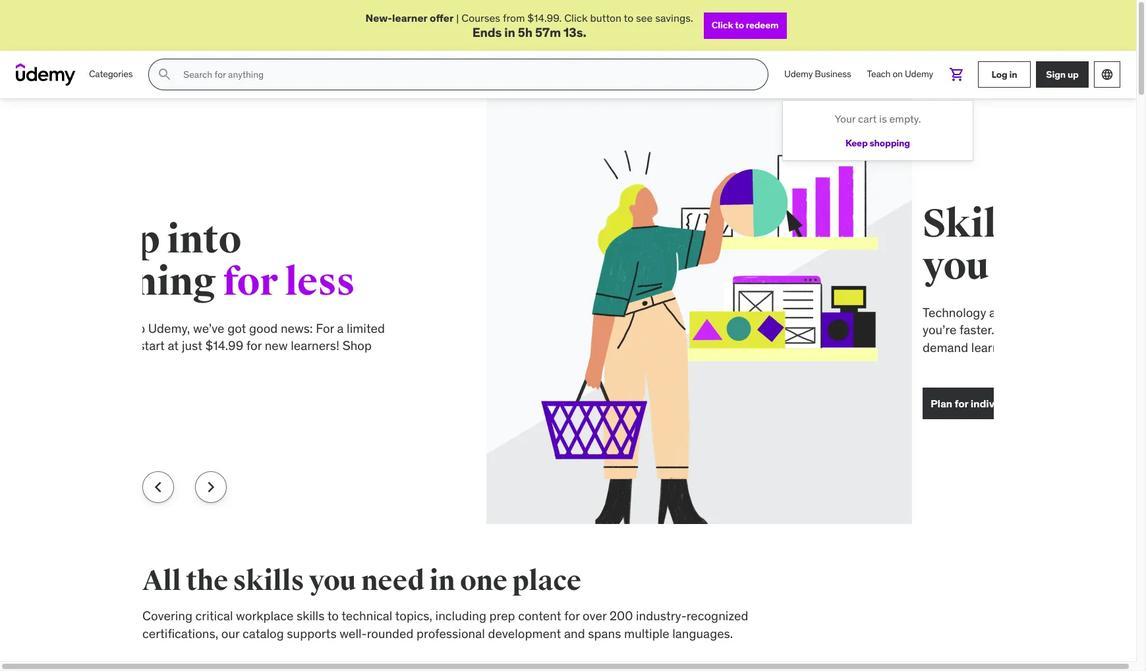 Task type: describe. For each thing, give the bounding box(es) containing it.
up
[[1068, 68, 1079, 80]]

choose a language image
[[1101, 68, 1115, 81]]

turn what you know into an opportunity and reach millions around the world.
[[770, 112, 924, 157]]

sign
[[1047, 68, 1066, 80]]

in inside the new-learner offer | courses from $14.99. click button to see savings. ends in 5h 57m 12s .
[[505, 25, 516, 40]]

recognized
[[687, 608, 749, 624]]

plans
[[894, 397, 921, 410]]

of
[[911, 304, 922, 320]]

practice,
[[922, 340, 971, 355]]

multiple
[[625, 626, 670, 642]]

competitive
[[970, 322, 1036, 338]]

previous image
[[148, 477, 169, 498]]

log in
[[992, 68, 1018, 80]]

udemy inside udemy business link
[[785, 68, 813, 80]]

on-
[[1066, 322, 1085, 338]]

certifications,
[[142, 626, 218, 642]]

us,
[[1065, 304, 1081, 320]]

place
[[513, 565, 582, 598]]

world
[[877, 304, 908, 320]]

content
[[518, 608, 562, 624]]

hands-
[[866, 340, 905, 355]]

$14.99.
[[528, 11, 562, 24]]

more.
[[998, 340, 1030, 355]]

workplace
[[236, 608, 294, 624]]

tab navigation element
[[142, 664, 995, 671]]

industry-
[[636, 608, 687, 624]]

you inside turn what you know into an opportunity and reach millions around the world.
[[828, 112, 849, 128]]

200
[[610, 608, 633, 624]]

demand
[[766, 340, 811, 355]]

organizations
[[940, 397, 1007, 410]]

goals
[[887, 322, 917, 338]]

2 horizontal spatial for
[[924, 397, 937, 410]]

well-
[[340, 626, 367, 642]]

see
[[636, 11, 653, 24]]

learn more
[[820, 175, 873, 188]]

2 vertical spatial in
[[430, 565, 455, 598]]

5h 57m 12s
[[518, 25, 583, 40]]

from
[[503, 11, 525, 24]]

submit search image
[[157, 67, 173, 83]]

business
[[815, 68, 852, 80]]

button
[[591, 11, 622, 24]]

stay
[[944, 322, 967, 338]]

catalog
[[243, 626, 284, 642]]

.
[[583, 25, 587, 40]]

know
[[851, 112, 882, 128]]

to inside the new-learner offer | courses from $14.99. click button to see savings. ends in 5h 57m 12s .
[[624, 11, 634, 24]]

next image
[[200, 477, 222, 498]]

millions
[[773, 141, 818, 157]]

covering
[[142, 608, 193, 624]]

shopping cart with 0 items image
[[950, 67, 965, 83]]

to inside covering critical workplace skills to technical topics, including prep content for over 200 industry-recognized certifications, our catalog supports well-rounded professional development and spans multiple languages.
[[328, 608, 339, 624]]

plans for organizations
[[894, 397, 1007, 410]]

0 horizontal spatial on
[[893, 68, 903, 80]]

opportunity
[[784, 127, 851, 142]]

learner
[[392, 11, 428, 24]]

our
[[221, 626, 240, 642]]

development
[[488, 626, 561, 642]]

languages.
[[673, 626, 734, 642]]

ends
[[473, 25, 502, 40]]

you're
[[766, 322, 800, 338]]

all the skills you need in one place
[[142, 565, 582, 598]]

and inside covering critical workplace skills to technical topics, including prep content for over 200 industry-recognized certifications, our catalog supports well-rounded professional development and spans multiple languages.
[[564, 626, 585, 642]]

savings.
[[656, 11, 694, 24]]

drive
[[961, 200, 1056, 248]]

0 vertical spatial skills
[[233, 565, 304, 598]]

including
[[436, 608, 487, 624]]

click to redeem button
[[704, 12, 787, 39]]

sign up
[[1047, 68, 1079, 80]]

for inside covering critical workplace skills to technical topics, including prep content for over 200 industry-recognized certifications, our catalog supports well-rounded professional development and spans multiple languages.
[[565, 608, 580, 624]]

plans for organizations link
[[886, 388, 1015, 420]]

udemy inside teach on udemy link
[[905, 68, 934, 80]]

technical
[[342, 608, 393, 624]]

less
[[127, 259, 198, 306]]

|
[[457, 11, 459, 24]]

click inside button
[[712, 19, 734, 31]]



Task type: locate. For each thing, give the bounding box(es) containing it.
0 vertical spatial for
[[66, 259, 120, 306]]

over
[[583, 608, 607, 624]]

for less
[[66, 259, 198, 306]]

log
[[992, 68, 1008, 80]]

1 vertical spatial skills
[[297, 608, 325, 624]]

on right "teach"
[[893, 68, 903, 80]]

all
[[142, 565, 181, 598]]

0 horizontal spatial to
[[328, 608, 339, 624]]

technology and the world of work change fast — with us, you're faster. achieve goals and stay competitive with on- demand learning, hands-on practice, and more.
[[766, 304, 1085, 355]]

teach
[[868, 68, 891, 80]]

and up achieve
[[832, 304, 853, 320]]

reach
[[878, 127, 910, 142]]

udemy business
[[785, 68, 852, 80]]

need
[[361, 565, 425, 598]]

change
[[956, 304, 997, 320]]

professional
[[417, 626, 485, 642]]

udemy business link
[[777, 59, 860, 90]]

an
[[910, 112, 924, 128]]

in inside 'link'
[[1010, 68, 1018, 80]]

that
[[878, 200, 953, 248]]

0 horizontal spatial udemy
[[785, 68, 813, 80]]

1 vertical spatial for
[[924, 397, 937, 410]]

categories button
[[81, 59, 141, 90]]

one
[[460, 565, 508, 598]]

the up critical at the left
[[186, 565, 228, 598]]

faster.
[[803, 322, 837, 338]]

to left redeem
[[736, 19, 744, 31]]

more
[[849, 175, 873, 188]]

1 horizontal spatial udemy
[[905, 68, 934, 80]]

2 vertical spatial the
[[186, 565, 228, 598]]

courses
[[462, 11, 501, 24]]

to up supports
[[328, 608, 339, 624]]

1 horizontal spatial for
[[565, 608, 580, 624]]

with right —
[[1038, 304, 1062, 320]]

click left redeem
[[712, 19, 734, 31]]

to
[[624, 11, 634, 24], [736, 19, 744, 31], [328, 608, 339, 624]]

1 vertical spatial with
[[1039, 322, 1063, 338]]

1 vertical spatial the
[[856, 304, 874, 320]]

and
[[854, 127, 875, 142], [832, 304, 853, 320], [920, 322, 941, 338], [974, 340, 995, 355], [564, 626, 585, 642]]

click to redeem
[[712, 19, 779, 31]]

learn
[[820, 175, 847, 188]]

skills up supports
[[297, 608, 325, 624]]

to left see
[[624, 11, 634, 24]]

in right the log
[[1010, 68, 1018, 80]]

learn more link
[[765, 167, 929, 198]]

you
[[828, 112, 849, 128], [766, 243, 832, 290], [309, 565, 356, 598]]

for
[[66, 259, 120, 306], [924, 397, 937, 410], [565, 608, 580, 624]]

1 horizontal spatial in
[[505, 25, 516, 40]]

—
[[1024, 304, 1035, 320]]

2 udemy from the left
[[905, 68, 934, 80]]

and left reach
[[854, 127, 875, 142]]

0 vertical spatial in
[[505, 25, 516, 40]]

fast
[[1000, 304, 1021, 320]]

1 horizontal spatial to
[[624, 11, 634, 24]]

offer
[[430, 11, 454, 24]]

0 vertical spatial on
[[893, 68, 903, 80]]

2 horizontal spatial in
[[1010, 68, 1018, 80]]

learning,
[[814, 340, 863, 355]]

0 horizontal spatial in
[[430, 565, 455, 598]]

supports
[[287, 626, 337, 642]]

the down 'know'
[[863, 141, 882, 157]]

new-
[[366, 11, 392, 24]]

on inside technology and the world of work change fast — with us, you're faster. achieve goals and stay competitive with on- demand learning, hands-on practice, and more.
[[905, 340, 919, 355]]

0 horizontal spatial for
[[66, 259, 120, 306]]

categories
[[89, 68, 133, 80]]

topics,
[[395, 608, 433, 624]]

work
[[925, 304, 953, 320]]

forward
[[839, 243, 986, 290]]

new-learner offer | courses from $14.99. click button to see savings. ends in 5h 57m 12s .
[[366, 11, 694, 40]]

2 vertical spatial you
[[309, 565, 356, 598]]

0 vertical spatial you
[[828, 112, 849, 128]]

udemy left business
[[785, 68, 813, 80]]

skills
[[766, 200, 871, 248]]

the up achieve
[[856, 304, 874, 320]]

teach on udemy
[[868, 68, 934, 80]]

around
[[821, 141, 861, 157]]

in up including
[[430, 565, 455, 598]]

with
[[1038, 304, 1062, 320], [1039, 322, 1063, 338]]

and down over on the right of page
[[564, 626, 585, 642]]

you up technology
[[766, 243, 832, 290]]

critical
[[196, 608, 233, 624]]

you for skills that drive you
[[766, 243, 832, 290]]

udemy image
[[16, 63, 76, 86]]

1 vertical spatial in
[[1010, 68, 1018, 80]]

the inside turn what you know into an opportunity and reach millions around the world.
[[863, 141, 882, 157]]

redeem
[[746, 19, 779, 31]]

rounded
[[367, 626, 414, 642]]

log in link
[[979, 61, 1031, 88]]

skills up 'workplace'
[[233, 565, 304, 598]]

prep
[[490, 608, 515, 624]]

to inside button
[[736, 19, 744, 31]]

0 horizontal spatial click
[[565, 11, 588, 24]]

technology
[[766, 304, 829, 320]]

achieve
[[840, 322, 884, 338]]

in down from
[[505, 25, 516, 40]]

you up technical
[[309, 565, 356, 598]]

teach on udemy link
[[860, 59, 942, 90]]

click inside the new-learner offer | courses from $14.99. click button to see savings. ends in 5h 57m 12s .
[[565, 11, 588, 24]]

covering critical workplace skills to technical topics, including prep content for over 200 industry-recognized certifications, our catalog supports well-rounded professional development and spans multiple languages.
[[142, 608, 749, 642]]

in
[[505, 25, 516, 40], [1010, 68, 1018, 80], [430, 565, 455, 598]]

click up .
[[565, 11, 588, 24]]

what
[[798, 112, 826, 128]]

0 vertical spatial with
[[1038, 304, 1062, 320]]

2 vertical spatial for
[[565, 608, 580, 624]]

1 horizontal spatial on
[[905, 340, 919, 355]]

and inside turn what you know into an opportunity and reach millions around the world.
[[854, 127, 875, 142]]

0 vertical spatial the
[[863, 141, 882, 157]]

1 horizontal spatial click
[[712, 19, 734, 31]]

the inside technology and the world of work change fast — with us, you're faster. achieve goals and stay competitive with on- demand learning, hands-on practice, and more.
[[856, 304, 874, 320]]

with left on-
[[1039, 322, 1063, 338]]

udemy left shopping cart with 0 items image
[[905, 68, 934, 80]]

Search for anything text field
[[181, 63, 753, 86]]

sign up link
[[1037, 61, 1089, 88]]

into
[[885, 112, 907, 128]]

skills that drive you
[[766, 200, 1056, 290]]

on down goals on the right of page
[[905, 340, 919, 355]]

world.
[[885, 141, 920, 157]]

1 vertical spatial on
[[905, 340, 919, 355]]

you inside the skills that drive you
[[766, 243, 832, 290]]

1 udemy from the left
[[785, 68, 813, 80]]

and down the competitive
[[974, 340, 995, 355]]

1 vertical spatial you
[[766, 243, 832, 290]]

click
[[565, 11, 588, 24], [712, 19, 734, 31]]

and down work
[[920, 322, 941, 338]]

skills inside covering critical workplace skills to technical topics, including prep content for over 200 industry-recognized certifications, our catalog supports well-rounded professional development and spans multiple languages.
[[297, 608, 325, 624]]

the
[[863, 141, 882, 157], [856, 304, 874, 320], [186, 565, 228, 598]]

you for all the skills you need in one place
[[309, 565, 356, 598]]

you right what
[[828, 112, 849, 128]]

2 horizontal spatial to
[[736, 19, 744, 31]]



Task type: vqa. For each thing, say whether or not it's contained in the screenshot.
to to the middle
yes



